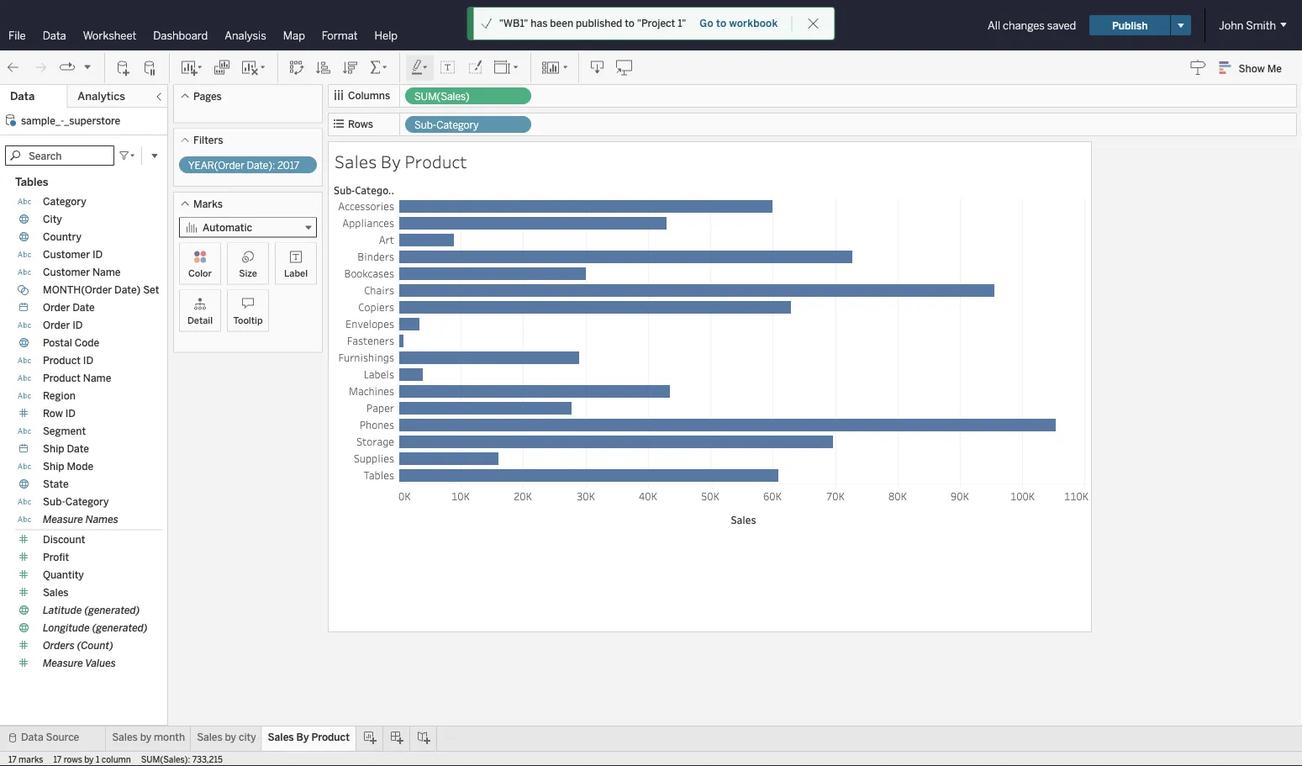 Task type: describe. For each thing, give the bounding box(es) containing it.
has
[[531, 17, 548, 29]]

latitude
[[43, 604, 82, 617]]

row id
[[43, 408, 76, 420]]

john smith
[[1220, 19, 1277, 32]]

publish
[[1113, 19, 1148, 31]]

Supplies, Sub-Category. Press Space to toggle selection. Press Escape to go back to the left margin. Use arrow keys to navigate headers text field
[[331, 450, 399, 467]]

sample_-_superstore
[[21, 114, 121, 127]]

0 vertical spatial data
[[43, 29, 66, 42]]

1"
[[678, 17, 687, 29]]

1 vertical spatial data
[[10, 90, 35, 103]]

product name
[[43, 372, 111, 384]]

orders (count)
[[43, 640, 113, 652]]

tooltip
[[233, 315, 263, 326]]

17 for 17 rows by 1 column
[[53, 754, 62, 765]]

by for month
[[140, 731, 152, 744]]

download image
[[590, 59, 606, 76]]

john
[[1220, 19, 1244, 32]]

Furnishings, Sub-Category. Press Space to toggle selection. Press Escape to go back to the left margin. Use arrow keys to navigate headers text field
[[331, 349, 399, 366]]

measure for measure values
[[43, 657, 83, 670]]

rows
[[348, 118, 373, 130]]

Phones, Sub-Category. Press Space to toggle selection. Press Escape to go back to the left margin. Use arrow keys to navigate headers text field
[[331, 416, 399, 433]]

postal
[[43, 337, 72, 349]]

show me button
[[1213, 55, 1298, 81]]

profit
[[43, 551, 69, 564]]

analysis
[[225, 29, 266, 42]]

measure names
[[43, 514, 118, 526]]

marks
[[19, 754, 43, 765]]

discount
[[43, 534, 85, 546]]

"wb1" has been published to "project 1" alert
[[499, 16, 687, 31]]

1 vertical spatial sales by product
[[268, 731, 350, 744]]

region
[[43, 390, 76, 402]]

workbook
[[730, 17, 778, 29]]

by for city
[[225, 731, 236, 744]]

new data source image
[[115, 59, 132, 76]]

Binders, Sub-Category. Press Space to toggle selection. Press Escape to go back to the left margin. Use arrow keys to navigate headers text field
[[331, 248, 399, 265]]

show mark labels image
[[440, 59, 457, 76]]

wb1
[[670, 17, 698, 33]]

order date
[[43, 302, 95, 314]]

month(order date) set
[[43, 284, 159, 296]]

0 horizontal spatial by
[[297, 731, 309, 744]]

orders
[[43, 640, 75, 652]]

year(order
[[188, 159, 245, 172]]

Chairs, Sub-Category. Press Space to toggle selection. Press Escape to go back to the left margin. Use arrow keys to navigate headers text field
[[331, 282, 399, 299]]

go to workbook
[[700, 17, 778, 29]]

size
[[239, 267, 257, 279]]

columns
[[348, 90, 390, 102]]

1 horizontal spatial replay animation image
[[82, 62, 93, 72]]

2017
[[277, 159, 300, 172]]

sum(sales): 733,215
[[141, 754, 223, 765]]

state
[[43, 478, 69, 490]]

publish button
[[1090, 15, 1171, 35]]

Envelopes, Sub-Category. Press Space to toggle selection. Press Escape to go back to the left margin. Use arrow keys to navigate headers text field
[[331, 315, 399, 332]]

ship for ship date
[[43, 443, 64, 455]]

17 rows by 1 column
[[53, 754, 131, 765]]

measure values
[[43, 657, 116, 670]]

product down 'sum(sales)'
[[405, 150, 467, 173]]

column
[[102, 754, 131, 765]]

file
[[8, 29, 26, 42]]

help
[[375, 29, 398, 42]]

success image
[[481, 18, 493, 29]]

1 horizontal spatial sub-category
[[415, 119, 479, 131]]

automatic
[[203, 221, 252, 234]]

0 horizontal spatial replay animation image
[[59, 59, 76, 76]]

ship mode
[[43, 461, 93, 473]]

tables
[[15, 175, 48, 189]]

duplicate image
[[214, 59, 230, 76]]

Storage, Sub-Category. Press Space to toggle selection. Press Escape to go back to the left margin. Use arrow keys to navigate headers text field
[[331, 433, 399, 450]]

customer for customer name
[[43, 266, 90, 278]]

open and edit this workbook in tableau desktop image
[[617, 59, 633, 76]]

pause auto updates image
[[142, 59, 159, 76]]

sorted descending by sum of sales within sub-category image
[[342, 59, 359, 76]]

0 horizontal spatial sub-
[[43, 496, 65, 508]]

Appliances, Sub-Category. Press Space to toggle selection. Press Escape to go back to the left margin. Use arrow keys to navigate headers text field
[[331, 214, 399, 231]]

customer id
[[43, 249, 103, 261]]

go
[[700, 17, 714, 29]]

sales down rows
[[335, 150, 377, 173]]

latitude (generated)
[[43, 604, 140, 617]]

rows
[[64, 754, 82, 765]]

code
[[75, 337, 99, 349]]

city
[[43, 213, 62, 225]]

month(order
[[43, 284, 112, 296]]

1 vertical spatial category
[[43, 196, 86, 208]]

to inside "wb1" has been published to "project 1" alert
[[625, 17, 635, 29]]

swap rows and columns image
[[289, 59, 305, 76]]

new worksheet image
[[180, 59, 204, 76]]

17 for 17 marks
[[8, 754, 17, 765]]

Search text field
[[5, 146, 114, 166]]

customer name
[[43, 266, 121, 278]]

show me
[[1239, 62, 1283, 74]]

order for order date
[[43, 302, 70, 314]]

sales by month
[[112, 731, 185, 744]]

Art, Sub-Category. Press Space to toggle selection. Press Escape to go back to the left margin. Use arrow keys to navigate headers text field
[[331, 231, 399, 248]]

data guide image
[[1191, 59, 1208, 76]]

(generated) for longitude (generated)
[[92, 622, 148, 634]]

ship date
[[43, 443, 89, 455]]

sales right city
[[268, 731, 294, 744]]

product up region
[[43, 372, 81, 384]]

analytics
[[78, 90, 125, 103]]



Task type: locate. For each thing, give the bounding box(es) containing it.
mode
[[67, 461, 93, 473]]

1 vertical spatial by
[[297, 731, 309, 744]]

2 vertical spatial category
[[65, 496, 109, 508]]

0 vertical spatial category
[[437, 119, 479, 131]]

Fasteners, Sub-Category. Press Space to toggle selection. Press Escape to go back to the left margin. Use arrow keys to navigate headers text field
[[331, 332, 399, 349]]

0 vertical spatial order
[[43, 302, 70, 314]]

0 vertical spatial sub-category
[[415, 119, 479, 131]]

1 horizontal spatial sub-
[[415, 119, 437, 131]]

ship up state
[[43, 461, 64, 473]]

0 horizontal spatial sub-category
[[43, 496, 109, 508]]

changes
[[1003, 19, 1045, 32]]

label
[[284, 267, 308, 279]]

measure for measure names
[[43, 514, 83, 526]]

id up the "customer name"
[[93, 249, 103, 261]]

worksheet
[[83, 29, 136, 42]]

1 vertical spatial sub-
[[43, 496, 65, 508]]

1 order from the top
[[43, 302, 70, 314]]

marks
[[193, 198, 223, 210]]

category up the measure names at the bottom of the page
[[65, 496, 109, 508]]

sum(sales)
[[415, 90, 470, 103]]

replay animation image up analytics
[[82, 62, 93, 72]]

1 vertical spatial sub-category
[[43, 496, 109, 508]]

sales up column on the bottom of the page
[[112, 731, 138, 744]]

1 to from the left
[[625, 17, 635, 29]]

sales
[[335, 150, 377, 173], [43, 587, 69, 599], [112, 731, 138, 744], [197, 731, 223, 744], [268, 731, 294, 744]]

1
[[96, 754, 100, 765]]

"wb1"
[[499, 17, 529, 29]]

data up marks
[[21, 731, 43, 744]]

highlight image
[[410, 59, 430, 76]]

0 vertical spatial measure
[[43, 514, 83, 526]]

by
[[140, 731, 152, 744], [225, 731, 236, 744], [84, 754, 94, 765]]

data down undo icon
[[10, 90, 35, 103]]

marks. press enter to open the view data window.. use arrow keys to navigate data visualization elements. image
[[399, 198, 1089, 484]]

id for order id
[[73, 319, 83, 331]]

collapse image
[[154, 92, 164, 102]]

0 horizontal spatial to
[[625, 17, 635, 29]]

1 vertical spatial ship
[[43, 461, 64, 473]]

country
[[43, 231, 82, 243]]

replay animation image
[[59, 59, 76, 76], [82, 62, 93, 72]]

name up "month(order date) set"
[[93, 266, 121, 278]]

names
[[86, 514, 118, 526]]

values
[[85, 657, 116, 670]]

customer
[[43, 249, 90, 261], [43, 266, 90, 278]]

ship down segment
[[43, 443, 64, 455]]

1 vertical spatial (generated)
[[92, 622, 148, 634]]

to left "project
[[625, 17, 635, 29]]

id for customer id
[[93, 249, 103, 261]]

date
[[73, 302, 95, 314], [67, 443, 89, 455]]

0 vertical spatial sub-
[[415, 119, 437, 131]]

sub-category up the measure names at the bottom of the page
[[43, 496, 109, 508]]

show/hide cards image
[[542, 59, 569, 76]]

customer for customer id
[[43, 249, 90, 261]]

(generated) for latitude (generated)
[[84, 604, 140, 617]]

0 vertical spatial customer
[[43, 249, 90, 261]]

name for customer name
[[93, 266, 121, 278]]

to
[[625, 17, 635, 29], [717, 17, 727, 29]]

source
[[46, 731, 79, 744]]

1 vertical spatial measure
[[43, 657, 83, 670]]

(generated)
[[84, 604, 140, 617], [92, 622, 148, 634]]

set
[[143, 284, 159, 296]]

0 vertical spatial name
[[93, 266, 121, 278]]

id
[[93, 249, 103, 261], [73, 319, 83, 331], [83, 355, 93, 367], [65, 408, 76, 420]]

17 left rows
[[53, 754, 62, 765]]

2 order from the top
[[43, 319, 70, 331]]

format
[[322, 29, 358, 42]]

to inside go to workbook link
[[717, 17, 727, 29]]

measure
[[43, 514, 83, 526], [43, 657, 83, 670]]

date)
[[114, 284, 141, 296]]

0 horizontal spatial 17
[[8, 754, 17, 765]]

17 marks
[[8, 754, 43, 765]]

date for order date
[[73, 302, 95, 314]]

Accessories, Sub-Category. Press Space to toggle selection. Press Escape to go back to the left margin. Use arrow keys to navigate headers text field
[[331, 198, 399, 214]]

sum(sales):
[[141, 754, 190, 765]]

0 vertical spatial ship
[[43, 443, 64, 455]]

saved
[[1048, 19, 1077, 32]]

2 customer from the top
[[43, 266, 90, 278]]

sales by city
[[197, 731, 256, 744]]

dashboard
[[153, 29, 208, 42]]

smith
[[1247, 19, 1277, 32]]

date up the mode
[[67, 443, 89, 455]]

id for product id
[[83, 355, 93, 367]]

automatic button
[[179, 217, 317, 238]]

clear sheet image
[[241, 59, 267, 76]]

id for row id
[[65, 408, 76, 420]]

2 ship from the top
[[43, 461, 64, 473]]

year(order date): 2017
[[188, 159, 300, 172]]

1 horizontal spatial by
[[381, 150, 401, 173]]

color
[[188, 267, 212, 279]]

Bookcases, Sub-Category. Press Space to toggle selection. Press Escape to go back to the left margin. Use arrow keys to navigate headers text field
[[331, 265, 399, 282]]

longitude
[[43, 622, 90, 634]]

id down the code
[[83, 355, 93, 367]]

sub- down state
[[43, 496, 65, 508]]

0 vertical spatial sales by product
[[335, 150, 467, 173]]

sub-category down 'sum(sales)'
[[415, 119, 479, 131]]

me
[[1268, 62, 1283, 74]]

measure down orders at the bottom of the page
[[43, 657, 83, 670]]

1 ship from the top
[[43, 443, 64, 455]]

by left city
[[225, 731, 236, 744]]

1 horizontal spatial 17
[[53, 754, 62, 765]]

1 17 from the left
[[8, 754, 17, 765]]

customer down the country
[[43, 249, 90, 261]]

been
[[550, 17, 574, 29]]

undo image
[[5, 59, 22, 76]]

sub-
[[415, 119, 437, 131], [43, 496, 65, 508]]

detail
[[188, 315, 213, 326]]

fit image
[[494, 59, 521, 76]]

city
[[239, 731, 256, 744]]

redo image
[[32, 59, 49, 76]]

name down product id
[[83, 372, 111, 384]]

order for order id
[[43, 319, 70, 331]]

by up accessories, sub-category. press space to toggle selection. press escape to go back to the left margin. use arrow keys to navigate headers text field at left
[[381, 150, 401, 173]]

2 17 from the left
[[53, 754, 62, 765]]

row
[[43, 408, 63, 420]]

sorted ascending by sum of sales within sub-category image
[[315, 59, 332, 76]]

ship
[[43, 443, 64, 455], [43, 461, 64, 473]]

Labels, Sub-Category. Press Space to toggle selection. Press Escape to go back to the left margin. Use arrow keys to navigate headers text field
[[331, 366, 399, 383]]

0 vertical spatial by
[[381, 150, 401, 173]]

by left month
[[140, 731, 152, 744]]

1 customer from the top
[[43, 249, 90, 261]]

1 vertical spatial name
[[83, 372, 111, 384]]

1 vertical spatial customer
[[43, 266, 90, 278]]

sales up 733,215
[[197, 731, 223, 744]]

Tables, Sub-Category. Press Space to toggle selection. Press Escape to go back to the left margin. Use arrow keys to navigate headers text field
[[331, 467, 399, 484]]

order up postal in the top left of the page
[[43, 319, 70, 331]]

sample_-
[[21, 114, 64, 127]]

_superstore
[[64, 114, 121, 127]]

sub- down 'sum(sales)'
[[415, 119, 437, 131]]

month
[[154, 731, 185, 744]]

(generated) up (count)
[[92, 622, 148, 634]]

0 vertical spatial (generated)
[[84, 604, 140, 617]]

order
[[43, 302, 70, 314], [43, 319, 70, 331]]

to right go
[[717, 17, 727, 29]]

1 horizontal spatial by
[[140, 731, 152, 744]]

data source
[[21, 731, 79, 744]]

product id
[[43, 355, 93, 367]]

0 horizontal spatial by
[[84, 754, 94, 765]]

(generated) up longitude (generated)
[[84, 604, 140, 617]]

"project
[[637, 17, 676, 29]]

go to workbook link
[[699, 16, 779, 30]]

by left 1
[[84, 754, 94, 765]]

sales by product down rows
[[335, 150, 467, 173]]

measure up discount
[[43, 514, 83, 526]]

2 measure from the top
[[43, 657, 83, 670]]

date down month(order
[[73, 302, 95, 314]]

replay animation image right redo icon
[[59, 59, 76, 76]]

category down 'sum(sales)'
[[437, 119, 479, 131]]

all changes saved
[[988, 19, 1077, 32]]

by
[[381, 150, 401, 173], [297, 731, 309, 744]]

1 measure from the top
[[43, 514, 83, 526]]

date):
[[247, 159, 275, 172]]

2 horizontal spatial by
[[225, 731, 236, 744]]

order id
[[43, 319, 83, 331]]

map
[[283, 29, 305, 42]]

Copiers, Sub-Category. Press Space to toggle selection. Press Escape to go back to the left margin. Use arrow keys to navigate headers text field
[[331, 299, 399, 315]]

1 horizontal spatial to
[[717, 17, 727, 29]]

sales up 'latitude'
[[43, 587, 69, 599]]

customer down the customer id
[[43, 266, 90, 278]]

Machines, Sub-Category. Press Space to toggle selection. Press Escape to go back to the left margin. Use arrow keys to navigate headers text field
[[331, 383, 399, 400]]

date for ship date
[[67, 443, 89, 455]]

show
[[1239, 62, 1266, 74]]

id up "postal code"
[[73, 319, 83, 331]]

2 to from the left
[[717, 17, 727, 29]]

filters
[[193, 134, 223, 146]]

ship for ship mode
[[43, 461, 64, 473]]

product right city
[[312, 731, 350, 744]]

"wb1" has been published to "project 1"
[[499, 17, 687, 29]]

sub-category
[[415, 119, 479, 131], [43, 496, 109, 508]]

0 vertical spatial date
[[73, 302, 95, 314]]

product down postal in the top left of the page
[[43, 355, 81, 367]]

product
[[405, 150, 467, 173], [43, 355, 81, 367], [43, 372, 81, 384], [312, 731, 350, 744]]

pages
[[193, 90, 222, 102]]

1 vertical spatial date
[[67, 443, 89, 455]]

data up redo icon
[[43, 29, 66, 42]]

2 vertical spatial data
[[21, 731, 43, 744]]

format workbook image
[[467, 59, 484, 76]]

name for product name
[[83, 372, 111, 384]]

17 left marks
[[8, 754, 17, 765]]

1 vertical spatial order
[[43, 319, 70, 331]]

sales by product right city
[[268, 731, 350, 744]]

category up city
[[43, 196, 86, 208]]

draft
[[632, 19, 655, 31]]

postal code
[[43, 337, 99, 349]]

Paper, Sub-Category. Press Space to toggle selection. Press Escape to go back to the left margin. Use arrow keys to navigate headers text field
[[331, 400, 399, 416]]

segment
[[43, 425, 86, 437]]

data
[[43, 29, 66, 42], [10, 90, 35, 103], [21, 731, 43, 744]]

quantity
[[43, 569, 84, 581]]

published
[[576, 17, 623, 29]]

all
[[988, 19, 1001, 32]]

by right city
[[297, 731, 309, 744]]

order up order id
[[43, 302, 70, 314]]

id right row
[[65, 408, 76, 420]]

totals image
[[369, 59, 389, 76]]

longitude (generated)
[[43, 622, 148, 634]]



Task type: vqa. For each thing, say whether or not it's contained in the screenshot.
rightmost Sub-Category
yes



